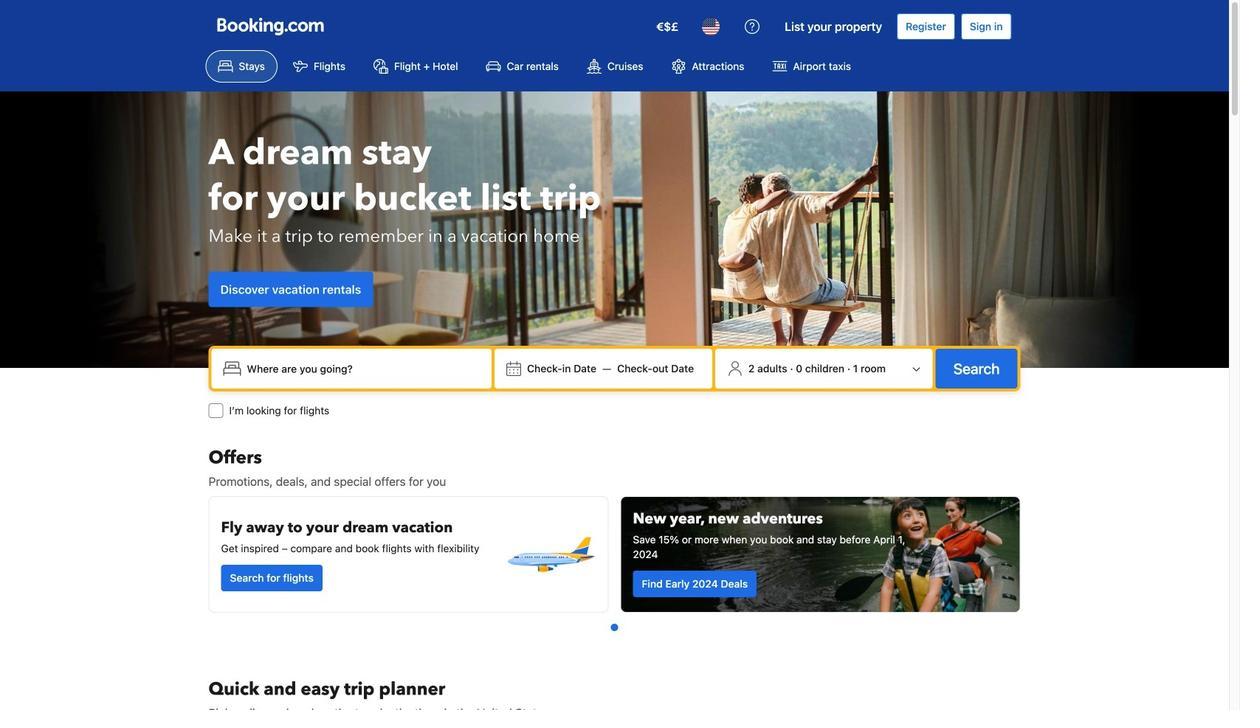 Task type: locate. For each thing, give the bounding box(es) containing it.
progress bar
[[611, 625, 618, 632]]

Where are you going? field
[[241, 356, 486, 382]]

main content
[[203, 447, 1026, 711]]



Task type: describe. For each thing, give the bounding box(es) containing it.
booking.com image
[[217, 18, 324, 35]]

a young girl and woman kayak on a river image
[[621, 498, 1020, 613]]

fly away to your dream vacation image
[[505, 509, 596, 601]]



Task type: vqa. For each thing, say whether or not it's contained in the screenshot.
the bottom Ré
no



